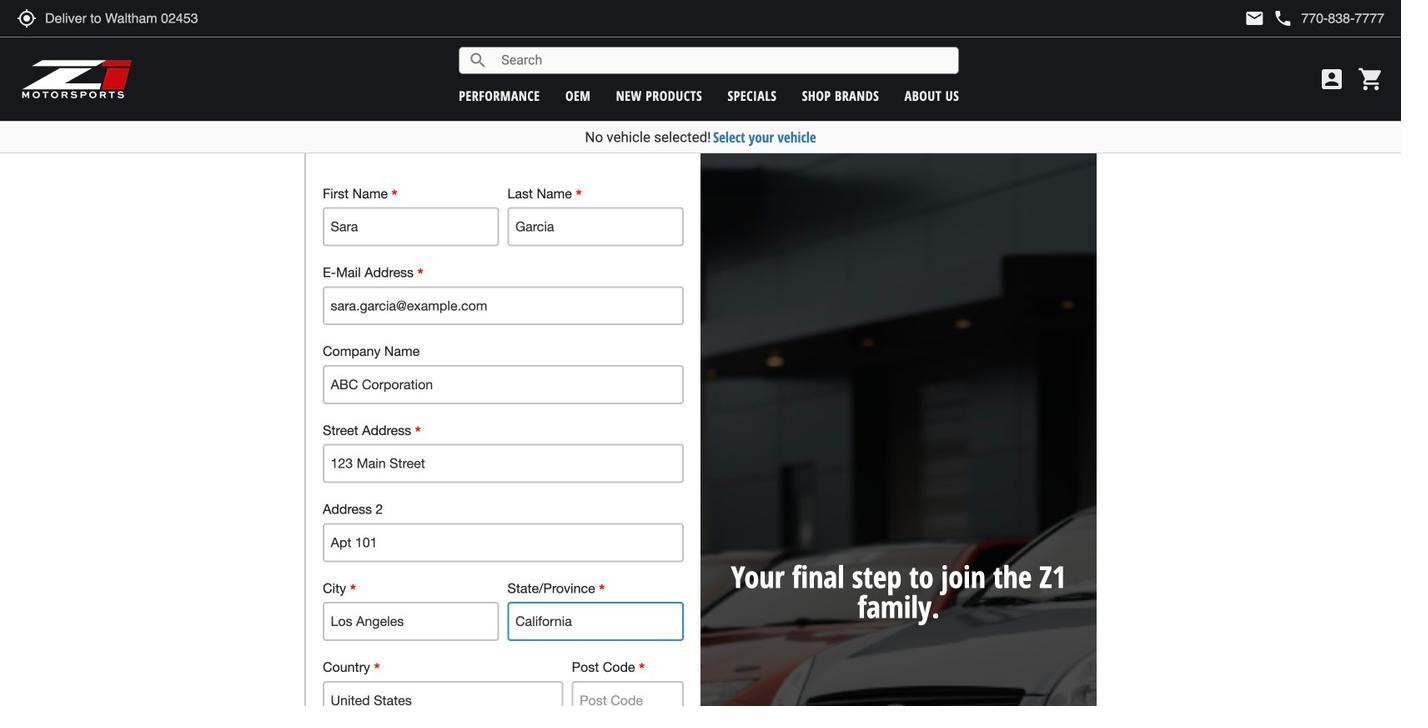 Task type: locate. For each thing, give the bounding box(es) containing it.
First Name text field
[[323, 207, 499, 246]]

Last Name text field
[[508, 207, 684, 246]]

Post Code text field
[[572, 681, 684, 707]]

Company Name text field
[[323, 365, 684, 405]]

Street Address text field
[[323, 444, 684, 484]]



Task type: vqa. For each thing, say whether or not it's contained in the screenshot.
1st Z1 image from the top of the page
no



Task type: describe. For each thing, give the bounding box(es) containing it.
State/​Province text field
[[508, 602, 684, 642]]

City text field
[[323, 602, 499, 642]]

E-Mail Address text field
[[323, 286, 684, 326]]

Search search field
[[488, 48, 959, 73]]

Apartment, Suite or Bldg. text field
[[323, 523, 684, 563]]

z1 motorsports logo image
[[21, 58, 133, 100]]



